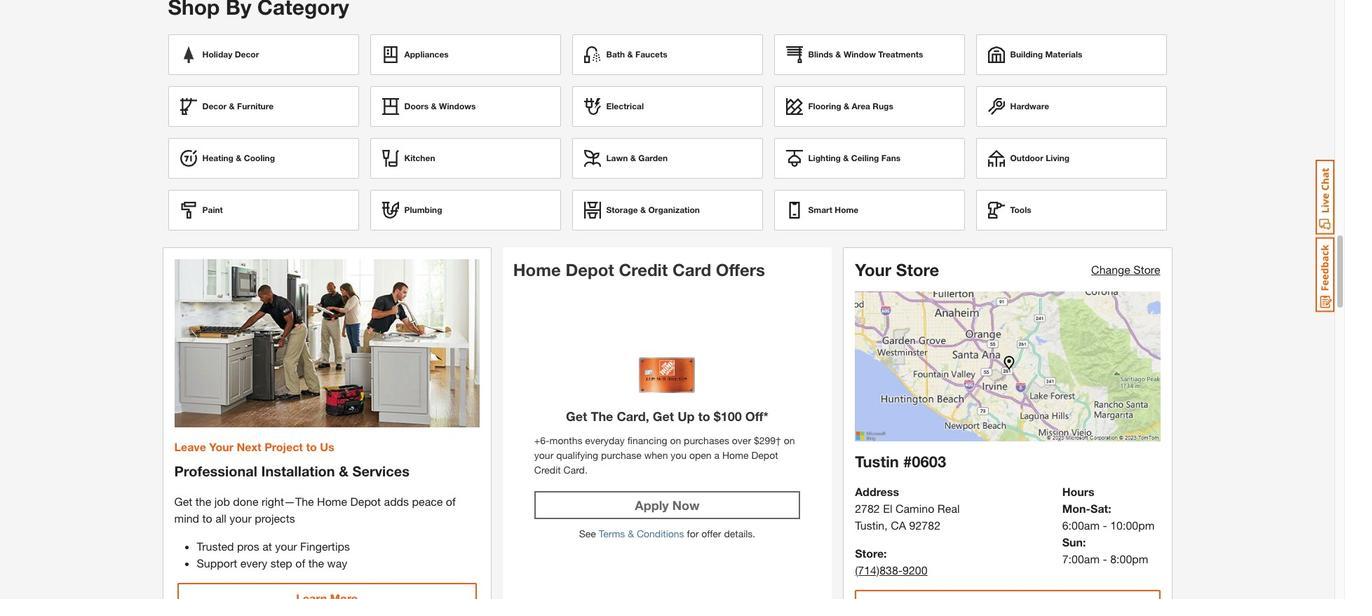 Task type: vqa. For each thing, say whether or not it's contained in the screenshot.
Affiliate Program
no



Task type: locate. For each thing, give the bounding box(es) containing it.
2 vertical spatial depot
[[350, 495, 381, 509]]

change store link
[[1092, 263, 1161, 276]]

0 vertical spatial your
[[855, 260, 892, 280]]

1 horizontal spatial store
[[897, 260, 940, 280]]

$299†
[[754, 435, 781, 447]]

1 vertical spatial credit
[[534, 464, 561, 476]]

terms & conditions button
[[599, 527, 684, 541]]

to left us
[[306, 441, 317, 454]]

& right storage
[[641, 205, 646, 215]]

& inside lighting & ceiling fans link
[[843, 153, 849, 164]]

1 horizontal spatial your
[[855, 260, 892, 280]]

lawn & garden link
[[572, 138, 763, 179]]

1 vertical spatial decor
[[202, 101, 227, 112]]

on right $299†
[[784, 435, 795, 447]]

1 vertical spatial depot
[[752, 449, 778, 461]]

storage & organization link
[[572, 190, 763, 231]]

0 horizontal spatial of
[[296, 557, 305, 570]]

1 vertical spatial the
[[308, 557, 324, 570]]

& inside lawn & garden link
[[631, 153, 636, 164]]

1 on from the left
[[670, 435, 681, 447]]

area
[[852, 101, 871, 112]]

- down sat: at the right bottom of the page
[[1103, 519, 1108, 532]]

2 horizontal spatial depot
[[752, 449, 778, 461]]

offer
[[702, 528, 722, 540]]

your down done
[[230, 512, 252, 526]]

services
[[353, 464, 410, 480]]

depot inside +6-months everyday financing on purchases over $299† on your qualifying purchase when you open a home depot credit card.
[[752, 449, 778, 461]]

store for your store
[[897, 260, 940, 280]]

1 horizontal spatial your
[[275, 540, 297, 554]]

& inside flooring & area rugs link
[[844, 101, 850, 112]]

the down the fingertips on the bottom of the page
[[308, 557, 324, 570]]

0 vertical spatial of
[[446, 495, 456, 509]]

decor right holiday
[[235, 49, 259, 60]]

your store
[[855, 260, 940, 280]]

every
[[240, 557, 267, 570]]

0 vertical spatial -
[[1103, 519, 1108, 532]]

way
[[327, 557, 348, 570]]

& right lawn
[[631, 153, 636, 164]]

faucets
[[636, 49, 668, 60]]

& inside decor & furniture link
[[229, 101, 235, 112]]

0 horizontal spatial the
[[196, 495, 211, 509]]

map preview image
[[855, 292, 1161, 442]]

1 horizontal spatial on
[[784, 435, 795, 447]]

1 vertical spatial your
[[209, 441, 234, 454]]

electrical
[[607, 101, 644, 112]]

& left cooling
[[236, 153, 242, 164]]

right—the
[[262, 495, 314, 509]]

terms
[[599, 528, 625, 540]]

credit
[[619, 260, 668, 280], [534, 464, 561, 476]]

flooring
[[809, 101, 842, 112]]

& right "bath"
[[628, 49, 633, 60]]

1 horizontal spatial get
[[566, 409, 588, 424]]

depot down storage
[[566, 260, 614, 280]]

your down +6-
[[534, 449, 554, 461]]

0 horizontal spatial depot
[[350, 495, 381, 509]]

& right the doors
[[431, 101, 437, 112]]

get for get the job done right—the home depot adds peace of mind     to all your projects
[[174, 495, 192, 509]]

$100
[[714, 409, 742, 424]]

store for change store
[[1134, 263, 1161, 276]]

0 horizontal spatial store
[[855, 547, 884, 561]]

tustin # 0603
[[855, 454, 947, 472]]

1 vertical spatial tustin
[[855, 519, 885, 532]]

1 horizontal spatial the
[[308, 557, 324, 570]]

0 vertical spatial credit
[[619, 260, 668, 280]]

adds
[[384, 495, 409, 509]]

plumbing
[[404, 205, 442, 215]]

& inside heating & cooling link
[[236, 153, 242, 164]]

0 horizontal spatial to
[[202, 512, 212, 526]]

building materials
[[1011, 49, 1083, 60]]

& inside doors & windows link
[[431, 101, 437, 112]]

furniture
[[237, 101, 274, 112]]

ca
[[891, 519, 906, 532]]

outdoor living
[[1011, 153, 1070, 164]]

building materials link
[[976, 34, 1167, 75]]

conditions
[[637, 528, 684, 540]]

see
[[579, 528, 596, 540]]

0 vertical spatial decor
[[235, 49, 259, 60]]

2 - from the top
[[1103, 553, 1108, 566]]

2 vertical spatial your
[[275, 540, 297, 554]]

& left "ceiling"
[[843, 153, 849, 164]]

store
[[897, 260, 940, 280], [1134, 263, 1161, 276], [855, 547, 884, 561]]

0 horizontal spatial on
[[670, 435, 681, 447]]

address
[[855, 485, 899, 499]]

to right up at the bottom
[[698, 409, 711, 424]]

get inside the get the job done right—the home depot adds peace of mind     to all your projects
[[174, 495, 192, 509]]

(714)838-9200 link
[[855, 564, 928, 577]]

of inside trusted pros at your fingertips support every step of the way
[[296, 557, 305, 570]]

1 horizontal spatial decor
[[235, 49, 259, 60]]

hours mon-sat: 6:00am - 10:00pm sun: 7:00am - 8:00pm
[[1063, 485, 1155, 566]]

decor left furniture
[[202, 101, 227, 112]]

0 horizontal spatial get
[[174, 495, 192, 509]]

of right the step
[[296, 557, 305, 570]]

heating & cooling link
[[168, 138, 359, 179]]

0 vertical spatial the
[[196, 495, 211, 509]]

pros
[[237, 540, 259, 554]]

1 vertical spatial of
[[296, 557, 305, 570]]

0 horizontal spatial decor
[[202, 101, 227, 112]]

9200
[[903, 564, 928, 577]]

get left the
[[566, 409, 588, 424]]

92782
[[910, 519, 941, 532]]

plumbing link
[[370, 190, 561, 231]]

& inside blinds & window treatments link
[[836, 49, 842, 60]]

- right 7:00am
[[1103, 553, 1108, 566]]

fans
[[882, 153, 901, 164]]

2 vertical spatial to
[[202, 512, 212, 526]]

lighting
[[809, 153, 841, 164]]

2 horizontal spatial store
[[1134, 263, 1161, 276]]

the inside trusted pros at your fingertips support every step of the way
[[308, 557, 324, 570]]

to
[[698, 409, 711, 424], [306, 441, 317, 454], [202, 512, 212, 526]]

& left area
[[844, 101, 850, 112]]

card,
[[617, 409, 650, 424]]

get left up at the bottom
[[653, 409, 674, 424]]

depot left adds
[[350, 495, 381, 509]]

open
[[690, 449, 712, 461]]

& right the terms
[[628, 528, 634, 540]]

of
[[446, 495, 456, 509], [296, 557, 305, 570]]

your down smart home link
[[855, 260, 892, 280]]

months
[[550, 435, 583, 447]]

0 vertical spatial your
[[534, 449, 554, 461]]

holiday
[[202, 49, 232, 60]]

the left job
[[196, 495, 211, 509]]

& inside bath & faucets link
[[628, 49, 633, 60]]

& left furniture
[[229, 101, 235, 112]]

flooring & area rugs
[[809, 101, 894, 112]]

decor & furniture link
[[168, 86, 359, 127]]

get up mind
[[174, 495, 192, 509]]

rugs
[[873, 101, 894, 112]]

0 horizontal spatial your
[[230, 512, 252, 526]]

bath & faucets link
[[572, 34, 763, 75]]

0 horizontal spatial credit
[[534, 464, 561, 476]]

& for furniture
[[229, 101, 235, 112]]

get the job done right—the home depot adds peace of mind     to all your projects
[[174, 495, 456, 526]]

credit left card in the top of the page
[[619, 260, 668, 280]]

home depot credit card offers
[[513, 260, 765, 280]]

holiday decor placeholder image
[[180, 46, 197, 63]]

window
[[844, 49, 876, 60]]

home inside +6-months everyday financing on purchases over $299† on your qualifying purchase when you open a home depot credit card.
[[723, 449, 749, 461]]

decor inside decor & furniture link
[[202, 101, 227, 112]]

& right blinds
[[836, 49, 842, 60]]

0 vertical spatial depot
[[566, 260, 614, 280]]

outdoor
[[1011, 153, 1044, 164]]

1 vertical spatial to
[[306, 441, 317, 454]]

tustin down 2782
[[855, 519, 885, 532]]

your
[[855, 260, 892, 280], [209, 441, 234, 454]]

& for garden
[[631, 153, 636, 164]]

home
[[835, 205, 859, 215], [513, 260, 561, 280], [723, 449, 749, 461], [317, 495, 347, 509]]

1 vertical spatial your
[[230, 512, 252, 526]]

your
[[534, 449, 554, 461], [230, 512, 252, 526], [275, 540, 297, 554]]

0 vertical spatial tustin
[[855, 454, 899, 472]]

on up 'you'
[[670, 435, 681, 447]]

credit left 'card.'
[[534, 464, 561, 476]]

2782
[[855, 502, 880, 516]]

home inside the get the job done right—the home depot adds peace of mind     to all your projects
[[317, 495, 347, 509]]

2 horizontal spatial to
[[698, 409, 711, 424]]

hours
[[1063, 485, 1095, 499]]

smart home link
[[774, 190, 965, 231]]

everyday
[[585, 435, 625, 447]]

1 horizontal spatial of
[[446, 495, 456, 509]]

store : (714)838-9200
[[855, 547, 928, 577]]

get
[[566, 409, 588, 424], [653, 409, 674, 424], [174, 495, 192, 509]]

1 vertical spatial -
[[1103, 553, 1108, 566]]

purchases
[[684, 435, 730, 447]]

financing
[[628, 435, 668, 447]]

your up the step
[[275, 540, 297, 554]]

change store
[[1092, 263, 1161, 276]]

2 horizontal spatial your
[[534, 449, 554, 461]]

details.
[[724, 528, 756, 540]]

1 horizontal spatial to
[[306, 441, 317, 454]]

& inside storage & organization link
[[641, 205, 646, 215]]

depot down $299†
[[752, 449, 778, 461]]

2 tustin from the top
[[855, 519, 885, 532]]

of right peace
[[446, 495, 456, 509]]

to left "all"
[[202, 512, 212, 526]]

holiday decor
[[202, 49, 259, 60]]

lawn & garden
[[607, 153, 668, 164]]

the inside the get the job done right—the home depot adds peace of mind     to all your projects
[[196, 495, 211, 509]]

tustin up "address"
[[855, 454, 899, 472]]

tools
[[1011, 205, 1032, 215]]

1 horizontal spatial credit
[[619, 260, 668, 280]]

your up professional
[[209, 441, 234, 454]]



Task type: describe. For each thing, give the bounding box(es) containing it.
doors
[[404, 101, 429, 112]]

heating
[[202, 153, 234, 164]]

trusted pros at your fingertips support every step of the way
[[197, 540, 350, 570]]

& for cooling
[[236, 153, 242, 164]]

lighting & ceiling fans link
[[774, 138, 965, 179]]

of inside the get the job done right—the home depot adds peace of mind     to all your projects
[[446, 495, 456, 509]]

0 vertical spatial to
[[698, 409, 711, 424]]

professional installation & services
[[174, 464, 410, 480]]

1 horizontal spatial depot
[[566, 260, 614, 280]]

project
[[265, 441, 303, 454]]

map pin image
[[1002, 357, 1016, 371]]

your inside the get the job done right—the home depot adds peace of mind     to all your projects
[[230, 512, 252, 526]]

feedback link image
[[1316, 237, 1335, 313]]

heating & cooling
[[202, 153, 275, 164]]

& for window
[[836, 49, 842, 60]]

trusted
[[197, 540, 234, 554]]

us
[[320, 441, 334, 454]]

(714)838-
[[855, 564, 903, 577]]

storage
[[607, 205, 638, 215]]

change
[[1092, 263, 1131, 276]]

depot inside the get the job done right—the home depot adds peace of mind     to all your projects
[[350, 495, 381, 509]]

& for windows
[[431, 101, 437, 112]]

at
[[262, 540, 272, 554]]

doors & windows link
[[370, 86, 561, 127]]

holiday decor link
[[168, 34, 359, 75]]

storage & organization
[[607, 205, 700, 215]]

job
[[214, 495, 230, 509]]

0 horizontal spatial your
[[209, 441, 234, 454]]

sun:
[[1063, 536, 1086, 549]]

purchase
[[601, 449, 642, 461]]

garden
[[639, 153, 668, 164]]

mind
[[174, 512, 199, 526]]

smart
[[809, 205, 833, 215]]

& left services
[[339, 464, 349, 480]]

when
[[645, 449, 668, 461]]

6:00am
[[1063, 519, 1100, 532]]

apply now
[[635, 498, 700, 513]]

& for ceiling
[[843, 153, 849, 164]]

& for area
[[844, 101, 850, 112]]

smart home
[[809, 205, 859, 215]]

all
[[216, 512, 227, 526]]

to inside the get the job done right—the home depot adds peace of mind     to all your projects
[[202, 512, 212, 526]]

bath
[[607, 49, 625, 60]]

blinds & window treatments
[[809, 49, 924, 60]]

live chat image
[[1316, 160, 1335, 235]]

8:00pm
[[1111, 553, 1149, 566]]

fingertips
[[300, 540, 350, 554]]

2 horizontal spatial get
[[653, 409, 674, 424]]

professional
[[174, 464, 257, 480]]

address 2782 el camino real tustin , ca 92782
[[855, 485, 960, 532]]

card.
[[564, 464, 588, 476]]

2 on from the left
[[784, 435, 795, 447]]

card
[[673, 260, 711, 280]]

paint
[[202, 205, 223, 215]]

ceiling
[[852, 153, 879, 164]]

get for get the card, get up to $100 off*
[[566, 409, 588, 424]]

lawn
[[607, 153, 628, 164]]

+6-
[[534, 435, 550, 447]]

step
[[271, 557, 292, 570]]

your inside trusted pros at your fingertips support every step of the way
[[275, 540, 297, 554]]

your inside +6-months everyday financing on purchases over $299† on your qualifying purchase when you open a home depot credit card.
[[534, 449, 554, 461]]

blinds & window treatments link
[[774, 34, 965, 75]]

& for organization
[[641, 205, 646, 215]]

credit inside +6-months everyday financing on purchases over $299† on your qualifying purchase when you open a home depot credit card.
[[534, 464, 561, 476]]

qualifying
[[556, 449, 599, 461]]

paint link
[[168, 190, 359, 231]]

now
[[673, 498, 700, 513]]

leave
[[174, 441, 206, 454]]

hardware link
[[976, 86, 1167, 127]]

up
[[678, 409, 695, 424]]

real
[[938, 502, 960, 516]]

appliances link
[[370, 34, 561, 75]]

over
[[732, 435, 751, 447]]

doors & windows
[[404, 101, 476, 112]]

projects
[[255, 512, 295, 526]]

mon-
[[1063, 502, 1091, 516]]

peace
[[412, 495, 443, 509]]

you
[[671, 449, 687, 461]]

#
[[904, 454, 912, 472]]

credit card icon image
[[639, 358, 696, 400]]

7:00am
[[1063, 553, 1100, 566]]

cooling
[[244, 153, 275, 164]]

+6-months everyday financing on purchases over $299† on your qualifying purchase when you open a home depot credit card.
[[534, 435, 795, 476]]

apply
[[635, 498, 669, 513]]

support
[[197, 557, 237, 570]]

get the card, get up to $100 off*
[[566, 409, 769, 424]]

living
[[1046, 153, 1070, 164]]

materials
[[1046, 49, 1083, 60]]

off*
[[746, 409, 769, 424]]

1 tustin from the top
[[855, 454, 899, 472]]

decor & furniture
[[202, 101, 274, 112]]

store inside store : (714)838-9200
[[855, 547, 884, 561]]

tustin inside address 2782 el camino real tustin , ca 92782
[[855, 519, 885, 532]]

kitchen
[[404, 153, 435, 164]]

:
[[884, 547, 887, 561]]

& for faucets
[[628, 49, 633, 60]]

lighting & ceiling fans
[[809, 153, 901, 164]]

for
[[687, 528, 699, 540]]

0603
[[912, 454, 947, 472]]

1 - from the top
[[1103, 519, 1108, 532]]

decor inside holiday decor "link"
[[235, 49, 259, 60]]

flooring & area rugs link
[[774, 86, 965, 127]]

hardware
[[1011, 101, 1050, 112]]

installation
[[261, 464, 335, 480]]

organization
[[649, 205, 700, 215]]

smart home placeholder image
[[786, 202, 803, 219]]



